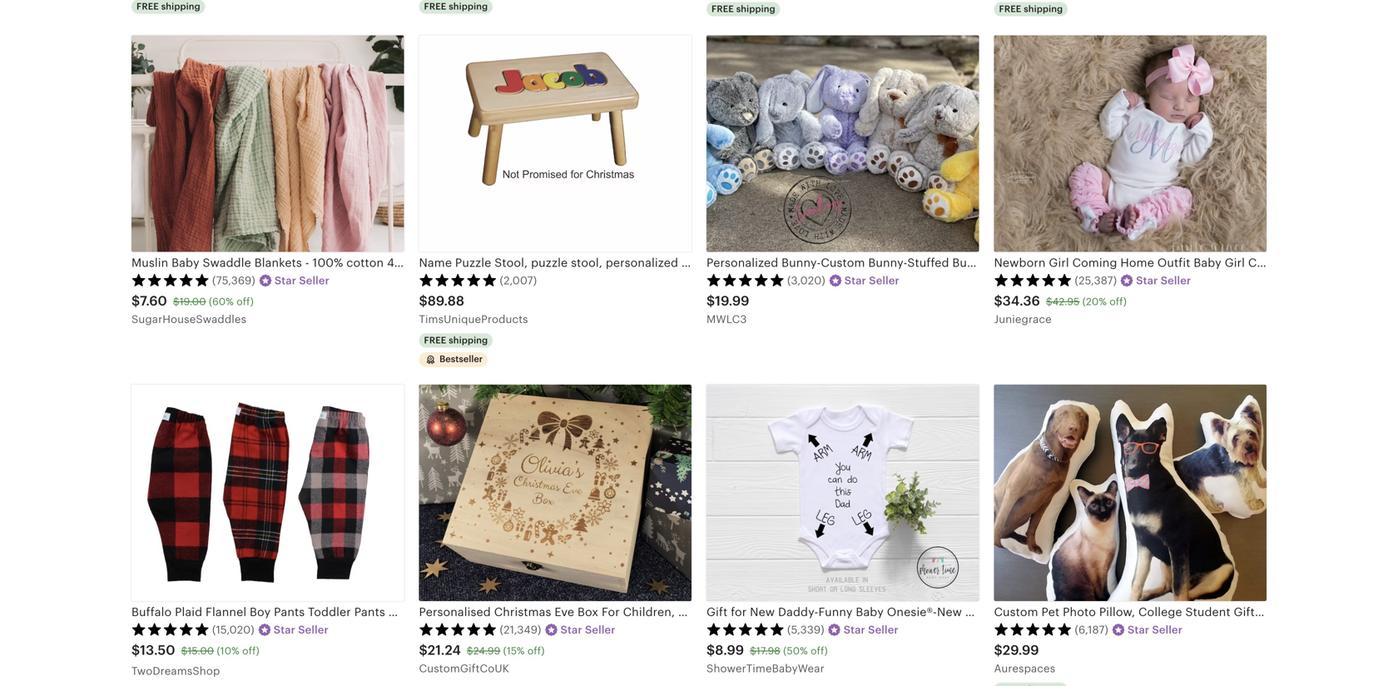 Task type: vqa. For each thing, say whether or not it's contained in the screenshot.
off) in $ 7.60 $ 19.00 (60% Off) Sugarhouseswaddles
yes



Task type: describe. For each thing, give the bounding box(es) containing it.
(10%
[[217, 645, 240, 656]]

8.99
[[715, 643, 744, 658]]

with
[[1131, 256, 1155, 269]]

seller for 21.24
[[585, 624, 616, 636]]

5 out of 5 stars image for (2,007)
[[419, 273, 497, 286]]

13.50
[[140, 643, 175, 658]]

free shipping free shipping
[[424, 1, 776, 14]]

seller for 7.60
[[299, 274, 330, 287]]

24.99
[[473, 645, 501, 656]]

89.88
[[428, 294, 465, 309]]

(25,387)
[[1075, 274, 1118, 287]]

personalised christmas eve box for children, ready to fill with gifts, 3 sizes, christmas wreath with name image
[[419, 385, 692, 601]]

stuffed
[[908, 256, 950, 269]]

aurespaces
[[995, 663, 1056, 675]]

5 out of 5 stars image for (75,369)
[[132, 273, 210, 286]]

free shipping for 1st free shipping link from left
[[137, 1, 200, 12]]

(50%
[[784, 645, 808, 656]]

muslin baby swaddle blankets - 100% cotton 47" x 47"
[[132, 256, 437, 269]]

gift-
[[1067, 256, 1092, 269]]

21.24
[[428, 643, 461, 658]]

star seller for 7.60
[[275, 274, 330, 287]]

star seller for 34.36
[[1137, 274, 1192, 287]]

mwlc3
[[707, 313, 747, 326]]

100%
[[313, 256, 343, 269]]

seller right (6,187)
[[1153, 624, 1183, 636]]

seller right (15,020)
[[298, 624, 329, 636]]

star for 7.60
[[275, 274, 296, 287]]

-
[[305, 256, 309, 269]]

seller for 19.99
[[869, 274, 900, 287]]

free shipping for fourth free shipping link from left
[[1000, 4, 1063, 14]]

baby
[[172, 256, 200, 269]]

1 horizontal spatial free shipping
[[424, 335, 488, 345]]

$ 29.99 aurespaces
[[995, 643, 1056, 675]]

(21,349)
[[500, 624, 542, 636]]

5 out of 5 stars image for (21,349)
[[419, 622, 497, 636]]

muslin baby swaddle blankets - 100% cotton 47" x 47" image
[[132, 35, 404, 252]]

$ inside $ 29.99 aurespaces
[[995, 643, 1003, 658]]

(75,369)
[[212, 274, 255, 287]]

7.60
[[140, 294, 167, 309]]

sugarhouseswaddles
[[132, 313, 247, 326]]

5 out of 5 stars image for (6,187)
[[995, 622, 1073, 636]]

29.99
[[1003, 643, 1040, 658]]

seller for 8.99
[[869, 624, 899, 636]]

blankets
[[255, 256, 302, 269]]

name-
[[1159, 256, 1196, 269]]

star for 34.36
[[1137, 274, 1158, 287]]

star seller for 8.99
[[844, 624, 899, 636]]

$ 21.24 $ 24.99 (15% off) customgiftcouk
[[419, 643, 545, 675]]

2 free shipping link from the left
[[419, 0, 692, 16]]

star for 8.99
[[844, 624, 866, 636]]

off) for 8.99
[[811, 645, 828, 656]]

swaddle
[[203, 256, 251, 269]]

2 bunny from the left
[[1196, 256, 1231, 269]]

off) for 7.60
[[237, 296, 254, 307]]

$ 89.88 timsuniqueproducts
[[419, 294, 528, 326]]

cotton
[[347, 256, 384, 269]]

19.00
[[180, 296, 206, 307]]

1 bunny from the left
[[1092, 256, 1128, 269]]

3 bunny- from the left
[[953, 256, 992, 269]]



Task type: locate. For each thing, give the bounding box(es) containing it.
0 horizontal spatial 47"
[[387, 256, 406, 269]]

0 horizontal spatial personalized
[[707, 256, 779, 269]]

showertimebabywear
[[707, 663, 825, 675]]

personalized up 19.99
[[707, 256, 779, 269]]

off) right (15%
[[528, 645, 545, 656]]

off) right (20%
[[1110, 296, 1127, 307]]

bunny
[[1092, 256, 1128, 269], [1196, 256, 1231, 269]]

star for 21.24
[[561, 624, 583, 636]]

5 out of 5 stars image up '34.36'
[[995, 273, 1073, 286]]

1 horizontal spatial personalized
[[992, 256, 1064, 269]]

custom
[[821, 256, 866, 269]]

star right (15,020)
[[274, 624, 296, 636]]

personalized up '34.36'
[[992, 256, 1064, 269]]

1 horizontal spatial bunny-
[[869, 256, 908, 269]]

off) down (75,369)
[[237, 296, 254, 307]]

x
[[409, 256, 415, 269]]

timsuniqueproducts
[[419, 313, 528, 326]]

star seller down -
[[275, 274, 330, 287]]

off) inside $ 21.24 $ 24.99 (15% off) customgiftcouk
[[528, 645, 545, 656]]

5 out of 5 stars image for (3,020)
[[707, 273, 785, 286]]

1 personalized from the left
[[707, 256, 779, 269]]

1 free shipping link from the left
[[132, 0, 404, 16]]

2 horizontal spatial free shipping
[[1000, 4, 1063, 14]]

newborn girl coming home outfit baby girl clothes newborn girl clothes baby girl gift baby shower gift outfit baby girl leg warmers image
[[995, 35, 1267, 252]]

5 out of 5 stars image up 13.50
[[132, 622, 210, 636]]

1 bunny- from the left
[[782, 256, 821, 269]]

star down with at right top
[[1137, 274, 1158, 287]]

17.98
[[757, 645, 781, 656]]

5 out of 5 stars image up 89.88 on the top of page
[[419, 273, 497, 286]]

$
[[132, 294, 140, 309], [419, 294, 428, 309], [707, 294, 715, 309], [995, 294, 1003, 309], [173, 296, 180, 307], [1047, 296, 1053, 307], [132, 643, 140, 658], [419, 643, 428, 658], [707, 643, 715, 658], [995, 643, 1003, 658], [181, 645, 188, 656], [467, 645, 473, 656], [750, 645, 757, 656]]

$ inside $ 19.99 mwlc3
[[707, 294, 715, 309]]

0 horizontal spatial bunny-
[[782, 256, 821, 269]]

$ inside $ 13.50 $ 15.00 (10% off)
[[181, 645, 188, 656]]

off) right (50%
[[811, 645, 828, 656]]

$ 34.36 $ 42.95 (20% off) juniegrace
[[995, 294, 1127, 326]]

3 free shipping link from the left
[[707, 0, 980, 19]]

off) right (10%
[[242, 645, 260, 656]]

5 out of 5 stars image up 21.24
[[419, 622, 497, 636]]

star right (21,349)
[[561, 624, 583, 636]]

bunny-
[[782, 256, 821, 269], [869, 256, 908, 269], [953, 256, 992, 269]]

(2,007)
[[500, 274, 537, 287]]

4 free shipping link from the left
[[995, 0, 1267, 19]]

47" right x
[[418, 256, 437, 269]]

0 horizontal spatial bunny
[[1092, 256, 1128, 269]]

personalized
[[707, 256, 779, 269], [992, 256, 1064, 269]]

bunny- right custom
[[869, 256, 908, 269]]

seller right (21,349)
[[585, 624, 616, 636]]

name puzzle stool, puzzle stool, personalized puzzle stool, name bench, kids stool, child's stool, name stool, stool puzzle image
[[419, 35, 692, 252]]

bunny up (25,387)
[[1092, 256, 1128, 269]]

buffalo plaid flannel boy pants toddler pants fall winter boy pants baby leggings buffalo check red black blue gray baby leggings image
[[132, 385, 404, 601]]

star seller for 21.24
[[561, 624, 616, 636]]

bunny- right stuffed
[[953, 256, 992, 269]]

shipping
[[161, 1, 200, 12], [449, 1, 488, 12], [737, 4, 776, 14], [1024, 4, 1063, 14], [449, 335, 488, 345]]

star seller
[[275, 274, 330, 287], [845, 274, 900, 287], [1137, 274, 1192, 287], [274, 624, 329, 636], [561, 624, 616, 636], [844, 624, 899, 636], [1128, 624, 1183, 636]]

customgiftcouk
[[419, 663, 510, 675]]

off)
[[237, 296, 254, 307], [1110, 296, 1127, 307], [242, 645, 260, 656], [528, 645, 545, 656], [811, 645, 828, 656]]

0 horizontal spatial free shipping
[[137, 1, 200, 12]]

off) inside $ 34.36 $ 42.95 (20% off) juniegrace
[[1110, 296, 1127, 307]]

(60%
[[209, 296, 234, 307]]

personalized bunny-custom bunny-stuffed bunny-personalized gift-bunny with name-bunny image
[[707, 35, 980, 252]]

42.95
[[1053, 296, 1080, 307]]

15.00
[[188, 645, 214, 656]]

star down custom
[[845, 274, 867, 287]]

free shipping
[[137, 1, 200, 12], [1000, 4, 1063, 14], [424, 335, 488, 345]]

5 out of 5 stars image for (15,020)
[[132, 622, 210, 636]]

2 horizontal spatial bunny-
[[953, 256, 992, 269]]

muslin
[[132, 256, 168, 269]]

1 horizontal spatial bunny
[[1196, 256, 1231, 269]]

bunny right with at right top
[[1196, 256, 1231, 269]]

star right "(5,339)"
[[844, 624, 866, 636]]

5 out of 5 stars image for (5,339)
[[707, 622, 785, 636]]

2 personalized from the left
[[992, 256, 1064, 269]]

$ inside $ 89.88 timsuniqueproducts
[[419, 294, 428, 309]]

seller
[[299, 274, 330, 287], [869, 274, 900, 287], [1161, 274, 1192, 287], [298, 624, 329, 636], [585, 624, 616, 636], [869, 624, 899, 636], [1153, 624, 1183, 636]]

2 bunny- from the left
[[869, 256, 908, 269]]

seller down -
[[299, 274, 330, 287]]

(6,187)
[[1075, 624, 1109, 636]]

bestseller
[[440, 354, 483, 364]]

5 out of 5 stars image up 19.99
[[707, 273, 785, 286]]

34.36
[[1003, 294, 1041, 309]]

twodreamsshop
[[132, 665, 220, 678]]

free
[[137, 1, 159, 12], [424, 1, 447, 12], [712, 4, 734, 14], [1000, 4, 1022, 14], [424, 335, 447, 345]]

5 out of 5 stars image for (25,387)
[[995, 273, 1073, 286]]

star seller down custom
[[845, 274, 900, 287]]

(15%
[[503, 645, 525, 656]]

seller right "(5,339)"
[[869, 624, 899, 636]]

star seller for 19.99
[[845, 274, 900, 287]]

5 out of 5 stars image up 8.99
[[707, 622, 785, 636]]

(5,339)
[[788, 624, 825, 636]]

off) for 13.50
[[242, 645, 260, 656]]

off) inside $ 8.99 $ 17.98 (50% off) showertimebabywear
[[811, 645, 828, 656]]

seller right (3,020)
[[869, 274, 900, 287]]

custom pet photo pillow, college student gift, dorm room, personalized pet pillow, pet loss, christmas gift image
[[995, 385, 1267, 601]]

juniegrace
[[995, 313, 1052, 326]]

5 out of 5 stars image
[[132, 273, 210, 286], [419, 273, 497, 286], [707, 273, 785, 286], [995, 273, 1073, 286], [132, 622, 210, 636], [419, 622, 497, 636], [707, 622, 785, 636], [995, 622, 1073, 636]]

star
[[275, 274, 296, 287], [845, 274, 867, 287], [1137, 274, 1158, 287], [274, 624, 296, 636], [561, 624, 583, 636], [844, 624, 866, 636], [1128, 624, 1150, 636]]

star seller right (21,349)
[[561, 624, 616, 636]]

star seller right "(5,339)"
[[844, 624, 899, 636]]

$ 7.60 $ 19.00 (60% off) sugarhouseswaddles
[[132, 294, 254, 326]]

5 out of 5 stars image up the 29.99
[[995, 622, 1073, 636]]

off) inside $ 7.60 $ 19.00 (60% off) sugarhouseswaddles
[[237, 296, 254, 307]]

(20%
[[1083, 296, 1107, 307]]

star right (6,187)
[[1128, 624, 1150, 636]]

seller for 34.36
[[1161, 274, 1192, 287]]

gift for new daddy-funny baby onesie®-new daddy gift-baby gift idea-baby shower idea-baby girl-baby boy-baby clothing-you can do this dad image
[[707, 385, 980, 601]]

47"
[[387, 256, 406, 269], [418, 256, 437, 269]]

off) inside $ 13.50 $ 15.00 (10% off)
[[242, 645, 260, 656]]

5 out of 5 stars image down the baby
[[132, 273, 210, 286]]

off) for 21.24
[[528, 645, 545, 656]]

star seller right (15,020)
[[274, 624, 329, 636]]

star down muslin baby swaddle blankets - 100% cotton 47" x 47"
[[275, 274, 296, 287]]

bunny- up (3,020)
[[782, 256, 821, 269]]

seller down name-
[[1161, 274, 1192, 287]]

off) for 34.36
[[1110, 296, 1127, 307]]

2 47" from the left
[[418, 256, 437, 269]]

47" left x
[[387, 256, 406, 269]]

(3,020)
[[788, 274, 826, 287]]

free shipping link
[[132, 0, 404, 16], [419, 0, 692, 16], [707, 0, 980, 19], [995, 0, 1267, 19]]

1 47" from the left
[[387, 256, 406, 269]]

personalized bunny-custom bunny-stuffed bunny-personalized gift-bunny with name-bunny
[[707, 256, 1231, 269]]

$ 19.99 mwlc3
[[707, 294, 750, 326]]

star seller right (6,187)
[[1128, 624, 1183, 636]]

$ 8.99 $ 17.98 (50% off) showertimebabywear
[[707, 643, 828, 675]]

star seller down name-
[[1137, 274, 1192, 287]]

$ 13.50 $ 15.00 (10% off)
[[132, 643, 260, 658]]

(15,020)
[[212, 624, 255, 636]]

1 horizontal spatial 47"
[[418, 256, 437, 269]]

star for 19.99
[[845, 274, 867, 287]]

19.99
[[715, 294, 750, 309]]



